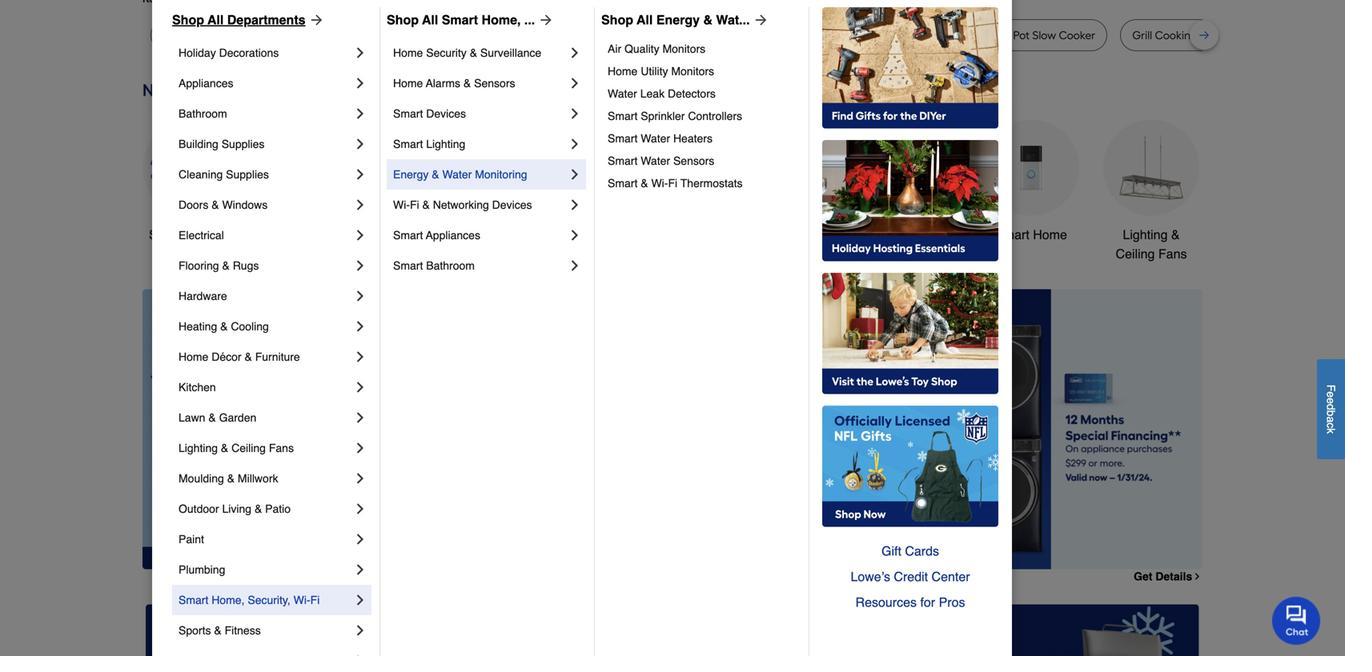Task type: vqa. For each thing, say whether or not it's contained in the screenshot.
allen + roth Emeryson 24.5- in 4-Light ... 1
no



Task type: locate. For each thing, give the bounding box(es) containing it.
0 vertical spatial wi-
[[651, 177, 668, 190]]

1 horizontal spatial bathroom
[[426, 259, 475, 272]]

wi- down smart water sensors
[[651, 177, 668, 190]]

crock pot slow cooker
[[981, 28, 1096, 42]]

smart for smart water sensors
[[608, 155, 638, 167]]

0 horizontal spatial outdoor
[[179, 503, 219, 516]]

up to 30 percent off select grills and accessories. image
[[865, 605, 1199, 657]]

gift cards link
[[822, 539, 998, 564]]

appliances down holiday
[[179, 77, 233, 90]]

0 vertical spatial ceiling
[[1116, 247, 1155, 261]]

1 horizontal spatial outdoor
[[745, 227, 792, 242]]

smart sprinkler controllers
[[608, 110, 742, 123]]

monitors for air quality monitors
[[663, 42, 706, 55]]

monitors up detectors
[[671, 65, 714, 78]]

energy down smart lighting
[[393, 168, 429, 181]]

1 vertical spatial bathroom
[[883, 227, 939, 242]]

home security & surveillance link
[[393, 38, 567, 68]]

2 shop from the left
[[387, 12, 419, 27]]

instant pot
[[890, 28, 944, 42]]

outdoor down moulding
[[179, 503, 219, 516]]

sensors inside home alarms & sensors link
[[474, 77, 515, 90]]

3 cooker from the left
[[1059, 28, 1096, 42]]

chevron right image for lighting & ceiling fans
[[352, 440, 368, 456]]

k
[[1325, 429, 1338, 434]]

1 vertical spatial arrow right image
[[1173, 429, 1189, 445]]

all
[[207, 12, 224, 27], [422, 12, 438, 27], [637, 12, 653, 27], [182, 227, 196, 242]]

decorations down shop all departments link
[[219, 46, 279, 59]]

appliances down networking
[[426, 229, 480, 242]]

cooker up security
[[405, 28, 442, 42]]

1 crock from the left
[[262, 28, 292, 42]]

smart inside smart sprinkler controllers link
[[608, 110, 638, 123]]

chevron right image for smart bathroom
[[567, 258, 583, 274]]

&
[[703, 12, 713, 27], [1232, 28, 1240, 42], [470, 46, 477, 59], [464, 77, 471, 90], [432, 168, 439, 181], [641, 177, 648, 190], [212, 199, 219, 211], [422, 199, 430, 211], [828, 227, 837, 242], [1171, 227, 1180, 242], [222, 259, 230, 272], [220, 320, 228, 333], [245, 351, 252, 364], [208, 412, 216, 424], [221, 442, 228, 455], [227, 472, 235, 485], [255, 503, 262, 516], [214, 625, 222, 637]]

1 vertical spatial supplies
[[226, 168, 269, 181]]

1 horizontal spatial sensors
[[673, 155, 714, 167]]

smart inside smart & wi-fi thermostats link
[[608, 177, 638, 190]]

fitness
[[225, 625, 261, 637]]

decorations down christmas
[[517, 247, 585, 261]]

all up security
[[422, 12, 438, 27]]

chat invite button image
[[1272, 597, 1321, 645]]

1 vertical spatial outdoor
[[179, 503, 219, 516]]

b
[[1325, 410, 1338, 417]]

1 horizontal spatial lighting
[[426, 138, 465, 151]]

chevron right image for smart appliances
[[567, 227, 583, 243]]

food
[[632, 28, 658, 42]]

0 horizontal spatial cooking
[[791, 28, 834, 42]]

shop up slow cooker
[[172, 12, 204, 27]]

shop for shop all smart home, ...
[[387, 12, 419, 27]]

outdoor living & patio link
[[179, 494, 352, 524]]

0 vertical spatial sensors
[[474, 77, 515, 90]]

monitors down warmer
[[663, 42, 706, 55]]

1 horizontal spatial cooking
[[1155, 28, 1198, 42]]

home for sensors
[[393, 77, 423, 90]]

christmas decorations link
[[503, 120, 599, 264]]

3 crock from the left
[[981, 28, 1010, 42]]

1 vertical spatial fans
[[269, 442, 294, 455]]

water up networking
[[442, 168, 472, 181]]

tools up smart bathroom
[[416, 227, 446, 242]]

1 horizontal spatial crock
[[739, 28, 769, 42]]

1 vertical spatial ceiling
[[232, 442, 266, 455]]

energy up warmer
[[656, 12, 700, 27]]

up to 35 percent off select small appliances. image
[[506, 605, 840, 657]]

& inside 'link'
[[222, 259, 230, 272]]

0 horizontal spatial slow
[[163, 28, 186, 42]]

microwave countertop
[[479, 28, 596, 42]]

home,
[[482, 12, 521, 27], [212, 594, 245, 607]]

sensors down heaters
[[673, 155, 714, 167]]

air
[[608, 42, 621, 55]]

0 horizontal spatial arrow right image
[[750, 12, 769, 28]]

pot for crock pot cooking pot
[[772, 28, 788, 42]]

lighting
[[426, 138, 465, 151], [1123, 227, 1168, 242], [179, 442, 218, 455]]

crock down wat...
[[739, 28, 769, 42]]

grill cooking grate & warming rack
[[1132, 28, 1318, 42]]

chevron right image for lawn & garden
[[352, 410, 368, 426]]

smart inside smart devices link
[[393, 107, 423, 120]]

hardware
[[179, 290, 227, 303]]

all up slow cooker
[[207, 12, 224, 27]]

flooring
[[179, 259, 219, 272]]

air quality monitors link
[[608, 38, 798, 60]]

shop inside shop all departments link
[[172, 12, 204, 27]]

4 pot from the left
[[927, 28, 944, 42]]

rack
[[1293, 28, 1318, 42]]

supplies inside building supplies link
[[222, 138, 265, 151]]

supplies for building supplies
[[222, 138, 265, 151]]

sensors up smart devices link
[[474, 77, 515, 90]]

doors
[[179, 199, 208, 211]]

shop these last-minute gifts. $99 or less. quantities are limited and won't last. image
[[143, 289, 401, 570]]

officially licensed n f l gifts. shop now. image
[[822, 406, 998, 528]]

chevron right image for appliances
[[352, 75, 368, 91]]

chevron right image for paint
[[352, 532, 368, 548]]

home, up sports & fitness
[[212, 594, 245, 607]]

scroll to item #5 image
[[890, 541, 928, 547]]

resources
[[856, 595, 917, 610]]

tools up equipment
[[795, 227, 825, 242]]

1 horizontal spatial slow
[[379, 28, 403, 42]]

smart inside smart lighting 'link'
[[393, 138, 423, 151]]

1 horizontal spatial arrow right image
[[535, 12, 554, 28]]

1 horizontal spatial appliances
[[426, 229, 480, 242]]

supplies up windows
[[226, 168, 269, 181]]

crock for crock pot slow cooker
[[981, 28, 1010, 42]]

home, inside smart home, security, wi-fi link
[[212, 594, 245, 607]]

slow
[[163, 28, 186, 42], [379, 28, 403, 42], [1032, 28, 1056, 42]]

0 horizontal spatial lighting & ceiling fans
[[179, 442, 294, 455]]

0 horizontal spatial arrow right image
[[306, 12, 325, 28]]

1 horizontal spatial fans
[[1159, 247, 1187, 261]]

smart home
[[995, 227, 1067, 242]]

0 vertical spatial home,
[[482, 12, 521, 27]]

2 crock from the left
[[739, 28, 769, 42]]

0 horizontal spatial energy
[[393, 168, 429, 181]]

crock right instant pot
[[981, 28, 1010, 42]]

1 vertical spatial home,
[[212, 594, 245, 607]]

warmer
[[660, 28, 702, 42]]

chevron right image for smart home, security, wi-fi
[[352, 593, 368, 609]]

shop up air
[[601, 12, 633, 27]]

home for surveillance
[[393, 46, 423, 59]]

1 vertical spatial wi-
[[393, 199, 410, 211]]

find gifts for the diyer. image
[[822, 7, 998, 129]]

1 horizontal spatial ceiling
[[1116, 247, 1155, 261]]

fans
[[1159, 247, 1187, 261], [269, 442, 294, 455]]

outdoor inside outdoor tools & equipment
[[745, 227, 792, 242]]

supplies up cleaning supplies
[[222, 138, 265, 151]]

0 vertical spatial supplies
[[222, 138, 265, 151]]

cooker left grill
[[1059, 28, 1096, 42]]

chevron right image for home security & surveillance
[[567, 45, 583, 61]]

2 vertical spatial fi
[[310, 594, 320, 607]]

building supplies link
[[179, 129, 352, 159]]

wi- right security,
[[294, 594, 310, 607]]

chevron right image for electrical
[[352, 227, 368, 243]]

0 horizontal spatial shop
[[172, 12, 204, 27]]

1 vertical spatial sensors
[[673, 155, 714, 167]]

2 horizontal spatial crock
[[981, 28, 1010, 42]]

0 vertical spatial lighting & ceiling fans link
[[1103, 120, 1199, 264]]

water left leak at top left
[[608, 87, 637, 100]]

chevron right image for kitchen
[[352, 380, 368, 396]]

0 horizontal spatial wi-
[[294, 594, 310, 607]]

tools inside outdoor tools & equipment
[[795, 227, 825, 242]]

crock for crock pot cooking pot
[[739, 28, 769, 42]]

0 horizontal spatial home,
[[212, 594, 245, 607]]

1 vertical spatial lighting & ceiling fans
[[179, 442, 294, 455]]

outdoor for outdoor living & patio
[[179, 503, 219, 516]]

supplies inside cleaning supplies link
[[226, 168, 269, 181]]

smart inside smart appliances link
[[393, 229, 423, 242]]

smart bathroom link
[[393, 251, 567, 281]]

1 horizontal spatial home,
[[482, 12, 521, 27]]

0 vertical spatial lighting
[[426, 138, 465, 151]]

all for energy
[[637, 12, 653, 27]]

holiday
[[179, 46, 216, 59]]

1 vertical spatial appliances
[[426, 229, 480, 242]]

arrow right image
[[750, 12, 769, 28], [1173, 429, 1189, 445]]

0 horizontal spatial crock
[[262, 28, 292, 42]]

2 horizontal spatial cooker
[[1059, 28, 1096, 42]]

smart bathroom
[[393, 259, 475, 272]]

outdoor
[[745, 227, 792, 242], [179, 503, 219, 516]]

fi
[[668, 177, 677, 190], [410, 199, 419, 211], [310, 594, 320, 607]]

1 horizontal spatial shop
[[387, 12, 419, 27]]

fi up smart appliances
[[410, 199, 419, 211]]

d
[[1325, 404, 1338, 410]]

new deals every day during 25 days of deals image
[[143, 77, 1203, 104]]

resources for pros link
[[822, 590, 998, 616]]

0 horizontal spatial bathroom
[[179, 107, 227, 120]]

0 horizontal spatial tools
[[416, 227, 446, 242]]

ceiling
[[1116, 247, 1155, 261], [232, 442, 266, 455]]

supplies for cleaning supplies
[[226, 168, 269, 181]]

2 horizontal spatial lighting
[[1123, 227, 1168, 242]]

& inside outdoor tools & equipment
[[828, 227, 837, 242]]

1 vertical spatial decorations
[[517, 247, 585, 261]]

smart inside smart home, security, wi-fi link
[[179, 594, 208, 607]]

countertop
[[537, 28, 596, 42]]

smart
[[442, 12, 478, 27], [393, 107, 423, 120], [608, 110, 638, 123], [608, 132, 638, 145], [393, 138, 423, 151], [608, 155, 638, 167], [608, 177, 638, 190], [995, 227, 1030, 242], [393, 229, 423, 242], [393, 259, 423, 272], [179, 594, 208, 607]]

0 vertical spatial arrow right image
[[750, 12, 769, 28]]

smart inside smart water heaters link
[[608, 132, 638, 145]]

2 tools from the left
[[795, 227, 825, 242]]

kitchen
[[179, 381, 216, 394]]

arrow right image inside shop all departments link
[[306, 12, 325, 28]]

rugs
[[233, 259, 259, 272]]

shop inside shop all smart home, ... 'link'
[[387, 12, 419, 27]]

1 shop from the left
[[172, 12, 204, 27]]

1 horizontal spatial decorations
[[517, 247, 585, 261]]

home inside 'link'
[[1033, 227, 1067, 242]]

2 pot from the left
[[772, 28, 788, 42]]

0 horizontal spatial fi
[[310, 594, 320, 607]]

paint link
[[179, 524, 352, 555]]

wi- up smart appliances
[[393, 199, 410, 211]]

arrow right image up microwave countertop
[[535, 12, 554, 28]]

pot for crock pot slow cooker
[[1013, 28, 1030, 42]]

chevron right image
[[567, 45, 583, 61], [567, 75, 583, 91], [352, 106, 368, 122], [567, 106, 583, 122], [567, 136, 583, 152], [567, 197, 583, 213], [352, 227, 368, 243], [567, 258, 583, 274], [352, 440, 368, 456], [352, 562, 368, 578], [352, 593, 368, 609], [352, 623, 368, 639], [352, 653, 368, 657]]

arrow right image inside shop all energy & wat... link
[[750, 12, 769, 28]]

all inside 'link'
[[422, 12, 438, 27]]

water leak detectors
[[608, 87, 716, 100]]

1 horizontal spatial lighting & ceiling fans
[[1116, 227, 1187, 261]]

smart inside smart home 'link'
[[995, 227, 1030, 242]]

supplies
[[222, 138, 265, 151], [226, 168, 269, 181]]

recommended searches for you heading
[[143, 0, 1203, 6]]

2 cooker from the left
[[405, 28, 442, 42]]

get details
[[1134, 570, 1192, 583]]

chevron right image for holiday decorations
[[352, 45, 368, 61]]

smart inside smart bathroom link
[[393, 259, 423, 272]]

0 vertical spatial monitors
[[663, 42, 706, 55]]

1 horizontal spatial lighting & ceiling fans link
[[1103, 120, 1199, 264]]

wi-fi & networking devices
[[393, 199, 532, 211]]

shop
[[172, 12, 204, 27], [387, 12, 419, 27], [601, 12, 633, 27]]

0 vertical spatial outdoor
[[745, 227, 792, 242]]

lowe's
[[851, 570, 890, 585]]

smart for smart lighting
[[393, 138, 423, 151]]

0 vertical spatial decorations
[[219, 46, 279, 59]]

chevron right image for flooring & rugs
[[352, 258, 368, 274]]

e up d
[[1325, 392, 1338, 398]]

smart devices link
[[393, 98, 567, 129]]

devices down alarms at top left
[[426, 107, 466, 120]]

smart for smart & wi-fi thermostats
[[608, 177, 638, 190]]

food warmer
[[632, 28, 702, 42]]

1 horizontal spatial fi
[[410, 199, 419, 211]]

home utility monitors
[[608, 65, 714, 78]]

0 horizontal spatial appliances
[[179, 77, 233, 90]]

2 vertical spatial lighting
[[179, 442, 218, 455]]

christmas decorations
[[517, 227, 585, 261]]

leak
[[640, 87, 665, 100]]

1 pot from the left
[[295, 28, 312, 42]]

all up food
[[637, 12, 653, 27]]

2 horizontal spatial slow
[[1032, 28, 1056, 42]]

0 horizontal spatial decorations
[[219, 46, 279, 59]]

fi right security,
[[310, 594, 320, 607]]

chevron right image for energy & water monitoring
[[567, 167, 583, 183]]

2 horizontal spatial bathroom
[[883, 227, 939, 242]]

chevron right image for home décor & furniture
[[352, 349, 368, 365]]

0 horizontal spatial sensors
[[474, 77, 515, 90]]

lawn
[[179, 412, 205, 424]]

1 horizontal spatial energy
[[656, 12, 700, 27]]

1 arrow right image from the left
[[306, 12, 325, 28]]

2 horizontal spatial shop
[[601, 12, 633, 27]]

0 horizontal spatial cooker
[[189, 28, 226, 42]]

1 cooking from the left
[[791, 28, 834, 42]]

outdoor up equipment
[[745, 227, 792, 242]]

home, up microwave
[[482, 12, 521, 27]]

smart appliances
[[393, 229, 480, 242]]

smart inside smart water sensors link
[[608, 155, 638, 167]]

arrow right image inside shop all smart home, ... 'link'
[[535, 12, 554, 28]]

fi down smart water sensors
[[668, 177, 677, 190]]

crock
[[262, 28, 292, 42], [739, 28, 769, 42], [981, 28, 1010, 42]]

0 vertical spatial fi
[[668, 177, 677, 190]]

bathroom link
[[179, 98, 352, 129], [863, 120, 959, 245]]

1 vertical spatial monitors
[[671, 65, 714, 78]]

all right shop on the top left of the page
[[182, 227, 196, 242]]

devices down monitoring
[[492, 199, 532, 211]]

surveillance
[[480, 46, 541, 59]]

electrical
[[179, 229, 224, 242]]

chevron right image for wi-fi & networking devices
[[567, 197, 583, 213]]

thermostats
[[680, 177, 743, 190]]

0 vertical spatial devices
[[426, 107, 466, 120]]

shop all departments
[[172, 12, 306, 27]]

triple
[[348, 28, 376, 42]]

water
[[608, 87, 637, 100], [641, 132, 670, 145], [641, 155, 670, 167], [442, 168, 472, 181]]

chevron right image
[[352, 45, 368, 61], [352, 75, 368, 91], [352, 136, 368, 152], [352, 167, 368, 183], [567, 167, 583, 183], [352, 197, 368, 213], [567, 227, 583, 243], [352, 258, 368, 274], [352, 288, 368, 304], [352, 319, 368, 335], [352, 349, 368, 365], [352, 380, 368, 396], [352, 410, 368, 426], [352, 471, 368, 487], [352, 501, 368, 517], [352, 532, 368, 548], [1192, 572, 1203, 582]]

all for departments
[[207, 12, 224, 27]]

e up b
[[1325, 398, 1338, 404]]

1 horizontal spatial tools
[[795, 227, 825, 242]]

arrow right image
[[306, 12, 325, 28], [535, 12, 554, 28]]

0 horizontal spatial lighting & ceiling fans link
[[179, 433, 352, 464]]

1 horizontal spatial bathroom link
[[863, 120, 959, 245]]

smart & wi-fi thermostats
[[608, 177, 743, 190]]

1 horizontal spatial cooker
[[405, 28, 442, 42]]

5 pot from the left
[[1013, 28, 1030, 42]]

2 vertical spatial wi-
[[294, 594, 310, 607]]

get
[[1134, 570, 1153, 583]]

1 horizontal spatial devices
[[492, 199, 532, 211]]

cleaning supplies link
[[179, 159, 352, 190]]

3 shop from the left
[[601, 12, 633, 27]]

1 horizontal spatial wi-
[[393, 199, 410, 211]]

smart water sensors
[[608, 155, 714, 167]]

cooker up holiday
[[189, 28, 226, 42]]

chevron right image for sports & fitness
[[352, 623, 368, 639]]

2 arrow right image from the left
[[535, 12, 554, 28]]

0 vertical spatial energy
[[656, 12, 700, 27]]

shop inside shop all energy & wat... link
[[601, 12, 633, 27]]

0 vertical spatial fans
[[1159, 247, 1187, 261]]

2 horizontal spatial fi
[[668, 177, 677, 190]]

arrow right image up the crock pot
[[306, 12, 325, 28]]

cooking
[[791, 28, 834, 42], [1155, 28, 1198, 42]]

scroll to item #4 image
[[852, 541, 890, 547]]

1 vertical spatial fi
[[410, 199, 419, 211]]

wi-fi & networking devices link
[[393, 190, 567, 220]]

lowe's credit center
[[851, 570, 970, 585]]

all for deals
[[182, 227, 196, 242]]

shop up "triple slow cooker"
[[387, 12, 419, 27]]

crock down departments
[[262, 28, 292, 42]]

2 vertical spatial bathroom
[[426, 259, 475, 272]]

shop all deals link
[[143, 120, 239, 245]]

3 pot from the left
[[836, 28, 853, 42]]

chevron right image inside get details link
[[1192, 572, 1203, 582]]



Task type: describe. For each thing, give the bounding box(es) containing it.
instant
[[890, 28, 925, 42]]

visit the lowe's toy shop. image
[[822, 273, 998, 395]]

sports & fitness
[[179, 625, 261, 637]]

cleaning
[[179, 168, 223, 181]]

1 vertical spatial lighting
[[1123, 227, 1168, 242]]

smart lighting link
[[393, 129, 567, 159]]

shop all smart home, ...
[[387, 12, 535, 27]]

smart for smart home
[[995, 227, 1030, 242]]

lowe's credit center link
[[822, 564, 998, 590]]

shop all deals
[[149, 227, 232, 242]]

plumbing link
[[179, 555, 352, 585]]

3 slow from the left
[[1032, 28, 1056, 42]]

chevron right image for bathroom
[[352, 106, 368, 122]]

2 slow from the left
[[379, 28, 403, 42]]

crock pot
[[262, 28, 312, 42]]

chevron right image for doors & windows
[[352, 197, 368, 213]]

shop all energy & wat... link
[[601, 10, 769, 30]]

smart for smart home, security, wi-fi
[[179, 594, 208, 607]]

1 horizontal spatial arrow right image
[[1173, 429, 1189, 445]]

pot for crock pot
[[295, 28, 312, 42]]

resources for pros
[[856, 595, 965, 610]]

warming
[[1243, 28, 1290, 42]]

wat...
[[716, 12, 750, 27]]

smart inside shop all smart home, ... 'link'
[[442, 12, 478, 27]]

home alarms & sensors link
[[393, 68, 567, 98]]

outdoor for outdoor tools & equipment
[[745, 227, 792, 242]]

0 horizontal spatial bathroom link
[[179, 98, 352, 129]]

triple slow cooker
[[348, 28, 442, 42]]

heaters
[[673, 132, 713, 145]]

microwave
[[479, 28, 534, 42]]

smart devices
[[393, 107, 466, 120]]

quality
[[625, 42, 659, 55]]

living
[[222, 503, 251, 516]]

detectors
[[668, 87, 716, 100]]

0 horizontal spatial ceiling
[[232, 442, 266, 455]]

chevron right image for plumbing
[[352, 562, 368, 578]]

tools link
[[383, 120, 479, 245]]

1 e from the top
[[1325, 392, 1338, 398]]

for
[[920, 595, 935, 610]]

energy & water monitoring
[[393, 168, 527, 181]]

shop for shop all energy & wat...
[[601, 12, 633, 27]]

smart sprinkler controllers link
[[608, 105, 798, 127]]

deals
[[199, 227, 232, 242]]

0 horizontal spatial fans
[[269, 442, 294, 455]]

chevron right image for smart lighting
[[567, 136, 583, 152]]

alarms
[[426, 77, 460, 90]]

shop all smart home, ... link
[[387, 10, 554, 30]]

lawn & garden link
[[179, 403, 352, 433]]

home, inside shop all smart home, ... 'link'
[[482, 12, 521, 27]]

outdoor tools & equipment
[[745, 227, 837, 261]]

1 vertical spatial energy
[[393, 168, 429, 181]]

smart for smart devices
[[393, 107, 423, 120]]

1 cooker from the left
[[189, 28, 226, 42]]

home security & surveillance
[[393, 46, 541, 59]]

patio
[[265, 503, 291, 516]]

sports
[[179, 625, 211, 637]]

water down smart water heaters
[[641, 155, 670, 167]]

hardware link
[[179, 281, 352, 311]]

smart home, security, wi-fi
[[179, 594, 320, 607]]

0 horizontal spatial lighting
[[179, 442, 218, 455]]

crock for crock pot
[[262, 28, 292, 42]]

grate
[[1200, 28, 1230, 42]]

scroll to item #2 image
[[775, 541, 813, 547]]

networking
[[433, 199, 489, 211]]

...
[[524, 12, 535, 27]]

decorations for holiday
[[219, 46, 279, 59]]

arrow right image for shop all smart home, ...
[[535, 12, 554, 28]]

kitchen link
[[179, 372, 352, 403]]

0 horizontal spatial devices
[[426, 107, 466, 120]]

moulding
[[179, 472, 224, 485]]

smart for smart bathroom
[[393, 259, 423, 272]]

energy & water monitoring link
[[393, 159, 567, 190]]

shop
[[149, 227, 179, 242]]

home décor & furniture link
[[179, 342, 352, 372]]

smart for smart sprinkler controllers
[[608, 110, 638, 123]]

cards
[[905, 544, 939, 559]]

1 tools from the left
[[416, 227, 446, 242]]

chevron right image for building supplies
[[352, 136, 368, 152]]

décor
[[212, 351, 241, 364]]

smart appliances link
[[393, 220, 567, 251]]

slow cooker
[[163, 28, 226, 42]]

equipment
[[760, 247, 822, 261]]

air quality monitors
[[608, 42, 706, 55]]

smart for smart water heaters
[[608, 132, 638, 145]]

sprinkler
[[641, 110, 685, 123]]

gift cards
[[882, 544, 939, 559]]

chevron right image for heating & cooling
[[352, 319, 368, 335]]

1 slow from the left
[[163, 28, 186, 42]]

home alarms & sensors
[[393, 77, 515, 90]]

chevron right image for moulding & millwork
[[352, 471, 368, 487]]

chevron right image for hardware
[[352, 288, 368, 304]]

1 vertical spatial lighting & ceiling fans link
[[179, 433, 352, 464]]

doors & windows link
[[179, 190, 352, 220]]

0 vertical spatial bathroom
[[179, 107, 227, 120]]

smart water sensors link
[[608, 150, 798, 172]]

2 cooking from the left
[[1155, 28, 1198, 42]]

water leak detectors link
[[608, 82, 798, 105]]

departments
[[227, 12, 306, 27]]

get up to 2 free select tools or batteries when you buy 1 with select purchases. image
[[146, 605, 480, 657]]

decorations for christmas
[[517, 247, 585, 261]]

monitors for home utility monitors
[[671, 65, 714, 78]]

doors & windows
[[179, 199, 268, 211]]

all for smart
[[422, 12, 438, 27]]

flooring & rugs
[[179, 259, 259, 272]]

arrow right image for shop all departments
[[306, 12, 325, 28]]

sports & fitness link
[[179, 616, 352, 646]]

2 horizontal spatial wi-
[[651, 177, 668, 190]]

chevron right image for smart devices
[[567, 106, 583, 122]]

home décor & furniture
[[179, 351, 300, 364]]

f e e d b a c k button
[[1317, 360, 1345, 460]]

holiday decorations link
[[179, 38, 352, 68]]

f e e d b a c k
[[1325, 385, 1338, 434]]

plumbing
[[179, 564, 225, 577]]

holiday hosting essentials. image
[[822, 140, 998, 262]]

utility
[[641, 65, 668, 78]]

moulding & millwork
[[179, 472, 278, 485]]

water up smart water sensors
[[641, 132, 670, 145]]

christmas
[[522, 227, 580, 242]]

outdoor living & patio
[[179, 503, 291, 516]]

credit
[[894, 570, 928, 585]]

chevron right image for home alarms & sensors
[[567, 75, 583, 91]]

home for furniture
[[179, 351, 208, 364]]

millwork
[[238, 472, 278, 485]]

appliances link
[[179, 68, 352, 98]]

shop for shop all departments
[[172, 12, 204, 27]]

smart home link
[[983, 120, 1079, 245]]

controllers
[[688, 110, 742, 123]]

chevron right image for outdoor living & patio
[[352, 501, 368, 517]]

1 vertical spatial devices
[[492, 199, 532, 211]]

pot for instant pot
[[927, 28, 944, 42]]

home utility monitors link
[[608, 60, 798, 82]]

up to 30 percent off select major appliances. plus, save up to an extra $750 on major appliances. image
[[427, 289, 1203, 570]]

security,
[[248, 594, 290, 607]]

sensors inside smart water sensors link
[[673, 155, 714, 167]]

chevron right image for cleaning supplies
[[352, 167, 368, 183]]

lighting inside 'link'
[[426, 138, 465, 151]]

2 e from the top
[[1325, 398, 1338, 404]]

0 vertical spatial appliances
[[179, 77, 233, 90]]

0 vertical spatial lighting & ceiling fans
[[1116, 227, 1187, 261]]

lawn & garden
[[179, 412, 256, 424]]

heating
[[179, 320, 217, 333]]

smart for smart appliances
[[393, 229, 423, 242]]

flooring & rugs link
[[179, 251, 352, 281]]



